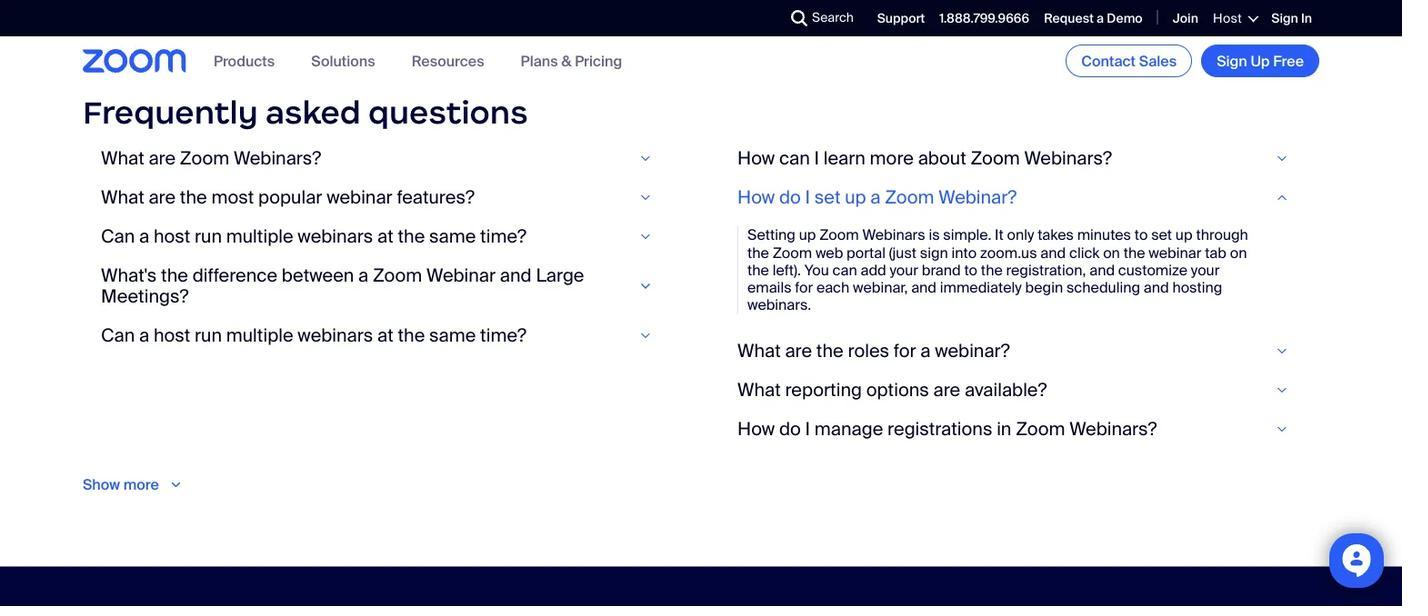 Task type: locate. For each thing, give the bounding box(es) containing it.
between
[[282, 265, 354, 288]]

for left each
[[795, 279, 813, 298]]

in
[[1302, 10, 1313, 27]]

are up reporting
[[786, 340, 813, 364]]

can a host run multiple webinars at the same time?
[[101, 226, 527, 249], [101, 325, 527, 348]]

manage
[[815, 419, 884, 442]]

1 horizontal spatial sign
[[1272, 10, 1299, 27]]

1 vertical spatial more
[[123, 476, 159, 495]]

the
[[180, 187, 207, 210], [398, 226, 425, 249], [748, 244, 770, 263], [1124, 244, 1146, 263], [748, 261, 770, 280], [981, 261, 1003, 280], [161, 265, 188, 288], [398, 325, 425, 348], [817, 340, 844, 364]]

0 vertical spatial for
[[795, 279, 813, 298]]

2 vertical spatial i
[[806, 419, 811, 442]]

more right show
[[123, 476, 159, 495]]

same up webinar
[[429, 226, 476, 249]]

a left demo
[[1097, 10, 1105, 27]]

sign
[[1272, 10, 1299, 27], [1217, 51, 1248, 71]]

what for what are the roles for a webinar?
[[738, 340, 781, 364]]

are
[[149, 147, 176, 171], [149, 187, 176, 210], [786, 340, 813, 364], [934, 379, 961, 403]]

0 vertical spatial i
[[815, 147, 820, 171]]

2 how from the top
[[738, 187, 775, 210]]

immediately
[[941, 279, 1022, 298]]

free
[[1274, 51, 1305, 71]]

can down meetings?
[[101, 325, 135, 348]]

can a host run multiple webinars at the same time? up between
[[101, 226, 527, 249]]

a left webinar?
[[921, 340, 931, 364]]

1 horizontal spatial webinar
[[1149, 244, 1202, 263]]

1 your from the left
[[890, 261, 919, 280]]

sign up free
[[1217, 51, 1305, 71]]

a right between
[[359, 265, 369, 288]]

webinar down what are zoom webinars? dropdown button
[[327, 187, 393, 210]]

1 horizontal spatial more
[[870, 147, 914, 171]]

1 horizontal spatial can
[[833, 261, 858, 280]]

and left "large"
[[500, 265, 532, 288]]

webinars?
[[234, 147, 321, 171], [1025, 147, 1113, 171], [1070, 419, 1158, 442]]

frequently asked questions
[[83, 93, 528, 133]]

how do i set up a zoom webinar?
[[738, 187, 1017, 210]]

0 vertical spatial webinar
[[327, 187, 393, 210]]

how do i set up a zoom webinar? button
[[738, 187, 1302, 210]]

1 vertical spatial webinars
[[298, 325, 373, 348]]

what's the difference between a zoom webinar and large meetings?
[[101, 265, 584, 309]]

0 vertical spatial same
[[429, 226, 476, 249]]

host down meetings?
[[154, 325, 190, 348]]

more up how do i set up a zoom webinar?
[[870, 147, 914, 171]]

can left learn in the top of the page
[[780, 147, 811, 171]]

at down what's the difference between a zoom webinar and large meetings? dropdown button
[[378, 325, 394, 348]]

(just
[[889, 244, 917, 263]]

do for set
[[780, 187, 801, 210]]

contact
[[1082, 51, 1136, 71]]

can a host run multiple webinars at the same time? down what's the difference between a zoom webinar and large meetings?
[[101, 325, 527, 348]]

what down frequently at the left of the page
[[101, 147, 144, 171]]

sign for sign in
[[1272, 10, 1299, 27]]

0 vertical spatial webinars
[[298, 226, 373, 249]]

1 multiple from the top
[[226, 226, 294, 249]]

multiple up difference
[[226, 226, 294, 249]]

what are zoom webinars?
[[101, 147, 321, 171]]

1 vertical spatial time?
[[480, 325, 527, 348]]

at for first can a host run multiple webinars at the same time? dropdown button from the bottom
[[378, 325, 394, 348]]

do up setting
[[780, 187, 801, 210]]

2 at from the top
[[378, 325, 394, 348]]

1 vertical spatial i
[[806, 187, 811, 210]]

same
[[429, 226, 476, 249], [429, 325, 476, 348]]

zoom inside what's the difference between a zoom webinar and large meetings?
[[373, 265, 422, 288]]

through
[[1197, 226, 1249, 245]]

and inside what's the difference between a zoom webinar and large meetings?
[[500, 265, 532, 288]]

sign in link
[[1272, 10, 1313, 27]]

2 same from the top
[[429, 325, 476, 348]]

1 host from the top
[[154, 226, 190, 249]]

how can i learn more about zoom webinars? button
[[738, 147, 1302, 171]]

1.888.799.9666 link
[[940, 10, 1030, 27]]

at
[[378, 226, 394, 249], [378, 325, 394, 348]]

0 vertical spatial time?
[[480, 226, 527, 249]]

it
[[995, 226, 1004, 245]]

set inside the setting up zoom webinars is simple. it only takes minutes to set up through the zoom web portal (just sign into zoom.us and click on the webinar tab on the left). you can add your brand to the registration, and customize your emails for each webinar, and immediately begin scheduling and hosting webinars.
[[1152, 226, 1173, 245]]

1 on from the left
[[1104, 244, 1121, 263]]

webinar
[[427, 265, 496, 288]]

1 vertical spatial can
[[101, 325, 135, 348]]

set up customize on the right top of page
[[1152, 226, 1173, 245]]

can for first can a host run multiple webinars at the same time? dropdown button from the top of the frequently asked questions element
[[101, 226, 135, 249]]

up
[[845, 187, 867, 210], [799, 226, 817, 245], [1176, 226, 1193, 245]]

contact sales
[[1082, 51, 1177, 71]]

sign up free link
[[1202, 45, 1320, 77]]

host up what's
[[154, 226, 190, 249]]

0 vertical spatial set
[[815, 187, 841, 210]]

how
[[738, 147, 775, 171], [738, 187, 775, 210], [738, 419, 775, 442]]

0 horizontal spatial can
[[780, 147, 811, 171]]

what down webinars.
[[738, 340, 781, 364]]

what
[[101, 147, 144, 171], [101, 187, 144, 210], [738, 340, 781, 364], [738, 379, 781, 403]]

1 vertical spatial run
[[195, 325, 222, 348]]

how can i learn more about zoom webinars?
[[738, 147, 1113, 171]]

your right add
[[890, 261, 919, 280]]

webinars down what's the difference between a zoom webinar and large meetings?
[[298, 325, 373, 348]]

sign left up
[[1217, 51, 1248, 71]]

can a host run multiple webinars at the same time? button down what's the difference between a zoom webinar and large meetings? dropdown button
[[101, 325, 665, 348]]

1 horizontal spatial set
[[1152, 226, 1173, 245]]

2 host from the top
[[154, 325, 190, 348]]

1 vertical spatial can
[[833, 261, 858, 280]]

time? up webinar
[[480, 226, 527, 249]]

are down frequently at the left of the page
[[149, 147, 176, 171]]

time?
[[480, 226, 527, 249], [480, 325, 527, 348]]

1 vertical spatial at
[[378, 325, 394, 348]]

None search field
[[725, 4, 796, 33]]

1 vertical spatial sign
[[1217, 51, 1248, 71]]

what are the most popular webinar features?
[[101, 187, 475, 210]]

same down webinar
[[429, 325, 476, 348]]

you
[[805, 261, 830, 280]]

0 vertical spatial can a host run multiple webinars at the same time?
[[101, 226, 527, 249]]

1 can a host run multiple webinars at the same time? from the top
[[101, 226, 527, 249]]

webinar left tab
[[1149, 244, 1202, 263]]

do down reporting
[[780, 419, 801, 442]]

zoom left webinar
[[373, 265, 422, 288]]

zoom up the "you"
[[820, 226, 859, 245]]

multiple
[[226, 226, 294, 249], [226, 325, 294, 348]]

1 vertical spatial can a host run multiple webinars at the same time? button
[[101, 325, 665, 348]]

1 horizontal spatial to
[[1135, 226, 1148, 245]]

the inside what's the difference between a zoom webinar and large meetings?
[[161, 265, 188, 288]]

1 horizontal spatial on
[[1231, 244, 1248, 263]]

more
[[870, 147, 914, 171], [123, 476, 159, 495]]

your down the through
[[1192, 261, 1220, 280]]

1 horizontal spatial up
[[845, 187, 867, 210]]

1 vertical spatial multiple
[[226, 325, 294, 348]]

up left tab
[[1176, 226, 1193, 245]]

up right setting
[[799, 226, 817, 245]]

can right the "you"
[[833, 261, 858, 280]]

how for how do i set up a zoom webinar?
[[738, 187, 775, 210]]

a up webinars
[[871, 187, 881, 210]]

contact sales link
[[1067, 45, 1193, 77]]

zoom right in
[[1016, 419, 1066, 442]]

1 horizontal spatial for
[[894, 340, 917, 364]]

2 vertical spatial how
[[738, 419, 775, 442]]

2 multiple from the top
[[226, 325, 294, 348]]

run down most
[[195, 226, 222, 249]]

2 run from the top
[[195, 325, 222, 348]]

3 how from the top
[[738, 419, 775, 442]]

1 vertical spatial can a host run multiple webinars at the same time?
[[101, 325, 527, 348]]

show more button
[[83, 476, 195, 495]]

1 vertical spatial set
[[1152, 226, 1173, 245]]

to right brand
[[965, 261, 978, 280]]

frequently
[[83, 93, 258, 133]]

1.888.799.9666
[[940, 10, 1030, 27]]

0 vertical spatial run
[[195, 226, 222, 249]]

0 vertical spatial can a host run multiple webinars at the same time? button
[[101, 226, 665, 249]]

i for manage
[[806, 419, 811, 442]]

what are the roles for a webinar? button
[[738, 340, 1302, 364]]

are down what are zoom webinars?
[[149, 187, 176, 210]]

for inside the setting up zoom webinars is simple. it only takes minutes to set up through the zoom web portal (just sign into zoom.us and click on the webinar tab on the left). you can add your brand to the registration, and customize your emails for each webinar, and immediately begin scheduling and hosting webinars.
[[795, 279, 813, 298]]

0 horizontal spatial sign
[[1217, 51, 1248, 71]]

&
[[562, 51, 572, 70]]

webinar inside the setting up zoom webinars is simple. it only takes minutes to set up through the zoom web portal (just sign into zoom.us and click on the webinar tab on the left). you can add your brand to the registration, and customize your emails for each webinar, and immediately begin scheduling and hosting webinars.
[[1149, 244, 1202, 263]]

1 vertical spatial webinar
[[1149, 244, 1202, 263]]

0 horizontal spatial up
[[799, 226, 817, 245]]

host
[[1214, 10, 1243, 27]]

i for set
[[806, 187, 811, 210]]

1 how from the top
[[738, 147, 775, 171]]

search
[[813, 9, 854, 26]]

what are the most popular webinar features? button
[[101, 187, 665, 210]]

to up customize on the right top of page
[[1135, 226, 1148, 245]]

webinars up between
[[298, 226, 373, 249]]

up down learn in the top of the page
[[845, 187, 867, 210]]

to
[[1135, 226, 1148, 245], [965, 261, 978, 280]]

can up what's
[[101, 226, 135, 249]]

1 vertical spatial host
[[154, 325, 190, 348]]

same for first can a host run multiple webinars at the same time? dropdown button from the bottom
[[429, 325, 476, 348]]

are up how do i manage registrations in zoom webinars?
[[934, 379, 961, 403]]

0 vertical spatial can
[[101, 226, 135, 249]]

0 horizontal spatial on
[[1104, 244, 1121, 263]]

i left learn in the top of the page
[[815, 147, 820, 171]]

1 same from the top
[[429, 226, 476, 249]]

sign for sign up free
[[1217, 51, 1248, 71]]

set down learn in the top of the page
[[815, 187, 841, 210]]

begin
[[1026, 279, 1064, 298]]

0 vertical spatial host
[[154, 226, 190, 249]]

for right roles
[[894, 340, 917, 364]]

at down what are the most popular webinar features? dropdown button
[[378, 226, 394, 249]]

what left reporting
[[738, 379, 781, 403]]

on right tab
[[1231, 244, 1248, 263]]

0 horizontal spatial for
[[795, 279, 813, 298]]

1 horizontal spatial your
[[1192, 261, 1220, 280]]

can
[[780, 147, 811, 171], [833, 261, 858, 280]]

2 can a host run multiple webinars at the same time? from the top
[[101, 325, 527, 348]]

0 vertical spatial at
[[378, 226, 394, 249]]

0 vertical spatial how
[[738, 147, 775, 171]]

what up what's
[[101, 187, 144, 210]]

webinars
[[298, 226, 373, 249], [298, 325, 373, 348]]

sign left in
[[1272, 10, 1299, 27]]

what for what are the most popular webinar features?
[[101, 187, 144, 210]]

2 do from the top
[[780, 419, 801, 442]]

for
[[795, 279, 813, 298], [894, 340, 917, 364]]

do for manage
[[780, 419, 801, 442]]

multiple down difference
[[226, 325, 294, 348]]

i up the "you"
[[806, 187, 811, 210]]

request a demo link
[[1045, 10, 1143, 27]]

1 vertical spatial do
[[780, 419, 801, 442]]

0 vertical spatial more
[[870, 147, 914, 171]]

0 horizontal spatial your
[[890, 261, 919, 280]]

only
[[1008, 226, 1035, 245]]

1 do from the top
[[780, 187, 801, 210]]

sign
[[921, 244, 949, 263]]

multiple for first can a host run multiple webinars at the same time? dropdown button from the top of the frequently asked questions element
[[226, 226, 294, 249]]

0 horizontal spatial to
[[965, 261, 978, 280]]

run down difference
[[195, 325, 222, 348]]

1 vertical spatial same
[[429, 325, 476, 348]]

up
[[1251, 51, 1271, 71]]

i left manage
[[806, 419, 811, 442]]

0 vertical spatial do
[[780, 187, 801, 210]]

2 on from the left
[[1231, 244, 1248, 263]]

solutions
[[311, 51, 375, 70]]

can a host run multiple webinars at the same time? button down what are the most popular webinar features? dropdown button
[[101, 226, 665, 249]]

0 vertical spatial sign
[[1272, 10, 1299, 27]]

1 can from the top
[[101, 226, 135, 249]]

1 run from the top
[[195, 226, 222, 249]]

can inside the setting up zoom webinars is simple. it only takes minutes to set up through the zoom web portal (just sign into zoom.us and click on the webinar tab on the left). you can add your brand to the registration, and customize your emails for each webinar, and immediately begin scheduling and hosting webinars.
[[833, 261, 858, 280]]

and left click
[[1041, 244, 1066, 263]]

search image
[[792, 10, 808, 26], [792, 10, 808, 26]]

can for first can a host run multiple webinars at the same time? dropdown button from the bottom
[[101, 325, 135, 348]]

i
[[815, 147, 820, 171], [806, 187, 811, 210], [806, 419, 811, 442]]

zoom
[[180, 147, 229, 171], [971, 147, 1021, 171], [885, 187, 935, 210], [820, 226, 859, 245], [773, 244, 813, 263], [373, 265, 422, 288], [1016, 419, 1066, 442]]

0 vertical spatial can
[[780, 147, 811, 171]]

0 horizontal spatial webinar
[[327, 187, 393, 210]]

frequently asked questions element
[[83, 93, 1320, 495]]

set
[[815, 187, 841, 210], [1152, 226, 1173, 245]]

1 vertical spatial how
[[738, 187, 775, 210]]

takes
[[1038, 226, 1074, 245]]

2 can from the top
[[101, 325, 135, 348]]

join link
[[1173, 10, 1199, 27]]

0 vertical spatial multiple
[[226, 226, 294, 249]]

1 vertical spatial for
[[894, 340, 917, 364]]

on right click
[[1104, 244, 1121, 263]]

and left hosting
[[1144, 279, 1170, 298]]

1 at from the top
[[378, 226, 394, 249]]

time? down webinar
[[480, 325, 527, 348]]

and down minutes
[[1090, 261, 1115, 280]]



Task type: describe. For each thing, give the bounding box(es) containing it.
2 can a host run multiple webinars at the same time? button from the top
[[101, 325, 665, 348]]

run for first can a host run multiple webinars at the same time? dropdown button from the bottom
[[195, 325, 222, 348]]

same for first can a host run multiple webinars at the same time? dropdown button from the top of the frequently asked questions element
[[429, 226, 476, 249]]

into
[[952, 244, 977, 263]]

products button
[[214, 51, 275, 70]]

1 time? from the top
[[480, 226, 527, 249]]

2 horizontal spatial up
[[1176, 226, 1193, 245]]

0 horizontal spatial set
[[815, 187, 841, 210]]

zoom logo image
[[83, 49, 187, 73]]

emails
[[748, 279, 792, 298]]

what reporting options are available?
[[738, 379, 1048, 403]]

webinars
[[863, 226, 926, 245]]

features?
[[397, 187, 475, 210]]

add
[[861, 261, 887, 280]]

show more
[[83, 476, 159, 495]]

popular
[[258, 187, 322, 210]]

2 time? from the top
[[480, 325, 527, 348]]

roles
[[848, 340, 890, 364]]

1 can a host run multiple webinars at the same time? button from the top
[[101, 226, 665, 249]]

are for roles
[[786, 340, 813, 364]]

1 webinars from the top
[[298, 226, 373, 249]]

webinars? for how do i manage registrations in zoom webinars?
[[1070, 419, 1158, 442]]

2 webinars from the top
[[298, 325, 373, 348]]

meetings?
[[101, 286, 189, 309]]

i for learn
[[815, 147, 820, 171]]

portal
[[847, 244, 886, 263]]

can a host run multiple webinars at the same time? for first can a host run multiple webinars at the same time? dropdown button from the top of the frequently asked questions element
[[101, 226, 527, 249]]

demo
[[1107, 10, 1143, 27]]

tab
[[1206, 244, 1227, 263]]

how do i manage registrations in zoom webinars?
[[738, 419, 1158, 442]]

each
[[817, 279, 850, 298]]

about
[[919, 147, 967, 171]]

sales
[[1140, 51, 1177, 71]]

registrations
[[888, 419, 993, 442]]

registration,
[[1007, 261, 1087, 280]]

solutions button
[[311, 51, 375, 70]]

large
[[536, 265, 584, 288]]

webinar?
[[935, 340, 1010, 364]]

are for most
[[149, 187, 176, 210]]

web
[[816, 244, 844, 263]]

zoom up webinars
[[885, 187, 935, 210]]

questions
[[368, 93, 528, 133]]

what reporting options are available? button
[[738, 379, 1302, 403]]

options
[[867, 379, 930, 403]]

webinar?
[[939, 187, 1017, 210]]

are for webinars?
[[149, 147, 176, 171]]

in
[[997, 419, 1012, 442]]

1 vertical spatial to
[[965, 261, 978, 280]]

resources button
[[412, 51, 485, 70]]

zoom left web
[[773, 244, 813, 263]]

minutes
[[1078, 226, 1132, 245]]

what's the difference between a zoom webinar and large meetings? button
[[101, 265, 665, 309]]

hosting
[[1173, 279, 1223, 298]]

plans & pricing
[[521, 51, 623, 70]]

a inside what's the difference between a zoom webinar and large meetings?
[[359, 265, 369, 288]]

join
[[1173, 10, 1199, 27]]

webinars? for how can i learn more about zoom webinars?
[[1025, 147, 1113, 171]]

what are the roles for a webinar?
[[738, 340, 1010, 364]]

webinar,
[[853, 279, 908, 298]]

support link
[[878, 10, 926, 27]]

0 horizontal spatial more
[[123, 476, 159, 495]]

run for first can a host run multiple webinars at the same time? dropdown button from the top of the frequently asked questions element
[[195, 226, 222, 249]]

a down meetings?
[[139, 325, 149, 348]]

asked
[[266, 93, 361, 133]]

what's
[[101, 265, 157, 288]]

support
[[878, 10, 926, 27]]

customize
[[1119, 261, 1188, 280]]

what for what are zoom webinars?
[[101, 147, 144, 171]]

a up what's
[[139, 226, 149, 249]]

scheduling
[[1067, 279, 1141, 298]]

plans & pricing link
[[521, 51, 623, 70]]

is
[[929, 226, 940, 245]]

how do i manage registrations in zoom webinars? button
[[738, 419, 1302, 442]]

how for how do i manage registrations in zoom webinars?
[[738, 419, 775, 442]]

reporting
[[786, 379, 862, 403]]

how for how can i learn more about zoom webinars?
[[738, 147, 775, 171]]

zoom.us
[[981, 244, 1038, 263]]

products
[[214, 51, 275, 70]]

simple.
[[944, 226, 992, 245]]

pricing
[[575, 51, 623, 70]]

show
[[83, 476, 120, 495]]

what are zoom webinars? button
[[101, 147, 665, 171]]

available?
[[965, 379, 1048, 403]]

zoom up the webinar?
[[971, 147, 1021, 171]]

webinars.
[[748, 296, 812, 315]]

difference
[[193, 265, 278, 288]]

learn
[[824, 147, 866, 171]]

brand
[[922, 261, 961, 280]]

at for first can a host run multiple webinars at the same time? dropdown button from the top of the frequently asked questions element
[[378, 226, 394, 249]]

setting up zoom webinars is simple. it only takes minutes to set up through the zoom web portal (just sign into zoom.us and click on the webinar tab on the left). you can add your brand to the registration, and customize your emails for each webinar, and immediately begin scheduling and hosting webinars.
[[748, 226, 1249, 315]]

host button
[[1214, 10, 1258, 27]]

request a demo
[[1045, 10, 1143, 27]]

left).
[[773, 261, 801, 280]]

resources
[[412, 51, 485, 70]]

request
[[1045, 10, 1094, 27]]

setting
[[748, 226, 796, 245]]

what for what reporting options are available?
[[738, 379, 781, 403]]

and down 'sign'
[[912, 279, 937, 298]]

multiple for first can a host run multiple webinars at the same time? dropdown button from the bottom
[[226, 325, 294, 348]]

0 vertical spatial to
[[1135, 226, 1148, 245]]

click
[[1070, 244, 1100, 263]]

sign in
[[1272, 10, 1313, 27]]

2 your from the left
[[1192, 261, 1220, 280]]

can a host run multiple webinars at the same time? for first can a host run multiple webinars at the same time? dropdown button from the bottom
[[101, 325, 527, 348]]

zoom up most
[[180, 147, 229, 171]]

plans
[[521, 51, 558, 70]]



Task type: vqa. For each thing, say whether or not it's contained in the screenshot.
attendees to the bottom
no



